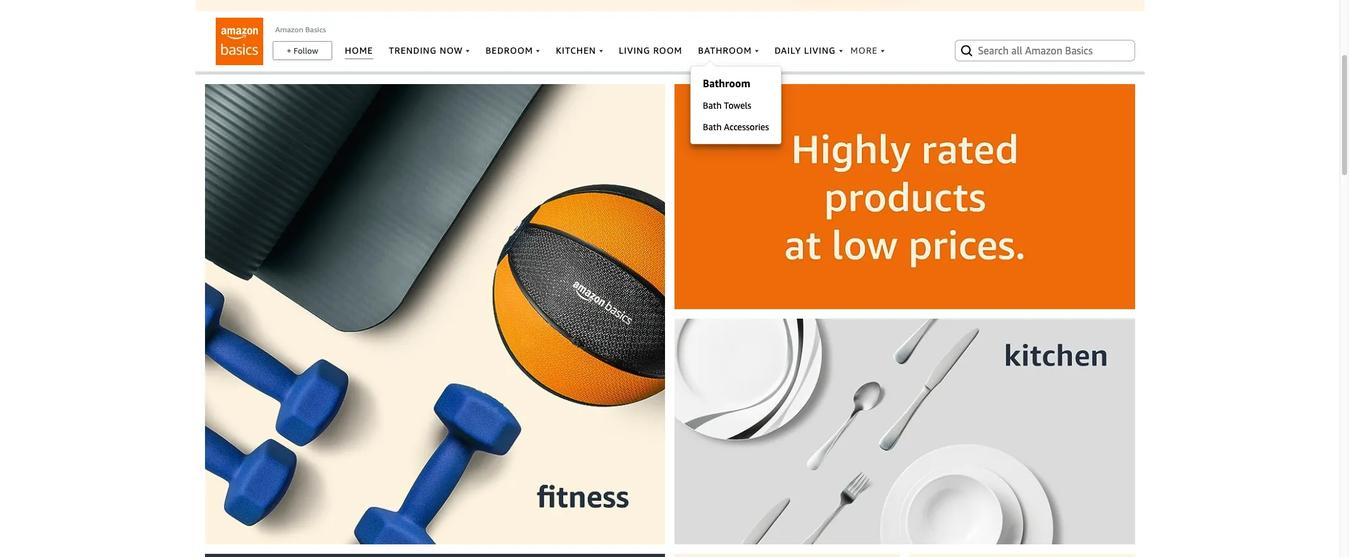 Task type: describe. For each thing, give the bounding box(es) containing it.
amazon basics logo image
[[216, 18, 263, 65]]

+
[[287, 46, 292, 56]]

search image
[[959, 43, 975, 58]]

amazon basics link
[[275, 25, 326, 34]]

follow
[[294, 46, 318, 56]]



Task type: locate. For each thing, give the bounding box(es) containing it.
amazon
[[275, 25, 303, 34]]

basics
[[305, 25, 326, 34]]

+ follow button
[[273, 42, 332, 60]]

+ follow
[[287, 46, 318, 56]]

Search all Amazon Basics search field
[[978, 40, 1114, 61]]

amazon basics
[[275, 25, 326, 34]]



Task type: vqa. For each thing, say whether or not it's contained in the screenshot.
Amazon Basics Kids' Vitamin C 125Mg Gummies, Orange, 60 Count, Immune Health, 2 Month Supply (Previously Solimo) image
no



